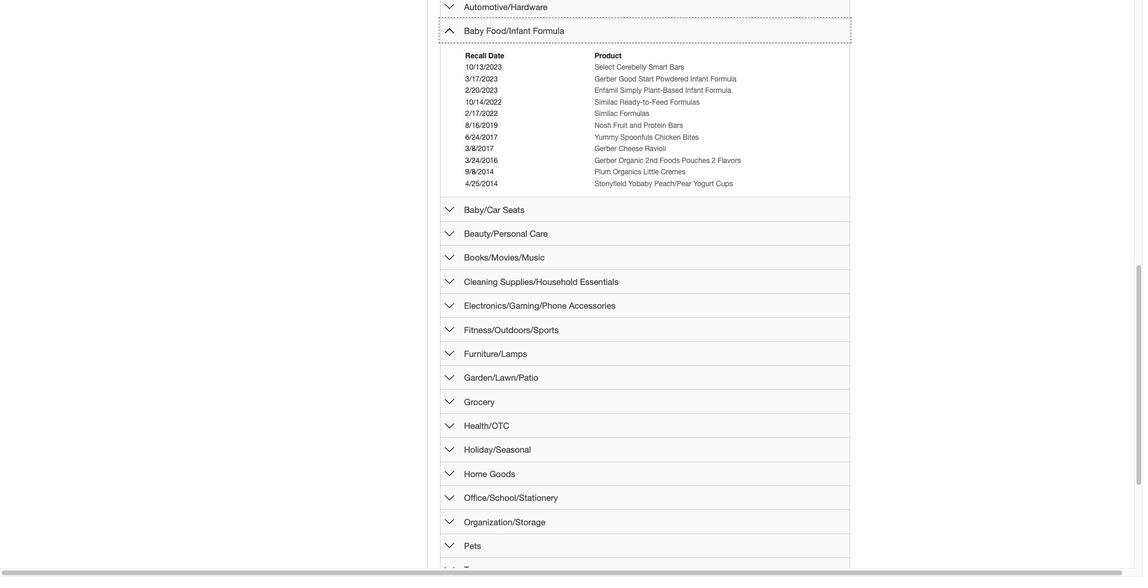 Task type: locate. For each thing, give the bounding box(es) containing it.
1 vertical spatial gerber
[[595, 145, 617, 153]]

11 row from the top
[[464, 179, 834, 190]]

formulas up and
[[620, 110, 650, 118]]

10 row from the top
[[464, 167, 834, 179]]

8 row from the top
[[464, 144, 834, 155]]

ravioli
[[645, 145, 667, 153]]

1 circle arrow e image from the top
[[445, 2, 454, 11]]

spoonfuls
[[621, 133, 653, 142]]

circle arrow e image for fitness/outdoors/sports
[[445, 325, 454, 335]]

recall
[[466, 51, 487, 60]]

cups
[[717, 180, 734, 188]]

6 row from the top
[[464, 120, 834, 132]]

recall date
[[466, 51, 505, 60]]

10/13/2023
[[466, 63, 502, 71]]

row containing 2/17/2022
[[464, 109, 834, 120]]

ready-
[[620, 98, 643, 106]]

enfamil
[[595, 86, 619, 95]]

1 circle arrow e image from the top
[[445, 205, 454, 215]]

row containing 3/24/2016
[[464, 155, 834, 167]]

1 vertical spatial formulas
[[620, 110, 650, 118]]

bars up powdered
[[670, 63, 685, 71]]

similac for similac ready-to-feed formulas
[[595, 98, 618, 106]]

books/movies/music
[[464, 253, 545, 263]]

product
[[595, 51, 622, 60]]

grocery link
[[464, 397, 495, 407]]

circle arrow e image
[[445, 2, 454, 11], [445, 277, 454, 287], [445, 373, 454, 383], [445, 398, 454, 407], [445, 446, 454, 455], [445, 470, 454, 479], [445, 494, 454, 503], [445, 518, 454, 527]]

office/school/stationery link
[[464, 493, 558, 504]]

3/17/2023
[[466, 75, 498, 83]]

9 row from the top
[[464, 155, 834, 167]]

row up start
[[464, 62, 834, 74]]

care
[[530, 229, 548, 239]]

row
[[464, 62, 834, 74], [464, 74, 834, 85], [464, 85, 834, 97], [464, 97, 834, 109], [464, 109, 834, 120], [464, 120, 834, 132], [464, 132, 834, 144], [464, 144, 834, 155], [464, 155, 834, 167], [464, 167, 834, 179], [464, 179, 834, 190]]

holiday/seasonal
[[464, 445, 531, 455]]

2 vertical spatial formula
[[706, 86, 732, 95]]

2 row from the top
[[464, 74, 834, 85]]

bars up "chicken"
[[669, 121, 684, 130]]

gerber good start powdered infant formula
[[595, 75, 737, 83]]

essentials
[[580, 277, 619, 287]]

enfamil simply plant-based infant formula link
[[595, 86, 732, 95]]

baby food/infant formula link
[[464, 26, 565, 36]]

1 vertical spatial infant
[[686, 86, 704, 95]]

3/8/2017
[[466, 145, 494, 153]]

and
[[630, 121, 642, 130]]

gerber up enfamil
[[595, 75, 617, 83]]

row containing 10/14/2022
[[464, 97, 834, 109]]

toys
[[464, 566, 482, 576]]

3 circle arrow e image from the top
[[445, 373, 454, 383]]

4 row from the top
[[464, 97, 834, 109]]

0 vertical spatial infant
[[691, 75, 709, 83]]

7 row from the top
[[464, 132, 834, 144]]

flavors
[[718, 157, 741, 165]]

7 circle arrow e image from the top
[[445, 422, 454, 431]]

row up 2nd
[[464, 144, 834, 155]]

gerber up plum
[[595, 157, 617, 165]]

grocery
[[464, 397, 495, 407]]

baby/car
[[464, 205, 501, 215]]

garden/lawn/patio link
[[464, 373, 539, 383]]

1 row from the top
[[464, 62, 834, 74]]

powdered
[[656, 75, 689, 83]]

1 similac from the top
[[595, 98, 618, 106]]

4 circle arrow e image from the top
[[445, 398, 454, 407]]

beauty/personal care
[[464, 229, 548, 239]]

baby food/infant formula
[[464, 26, 565, 36]]

electronics/gaming/phone
[[464, 301, 567, 311]]

circle arrow e image for toys
[[445, 566, 454, 575]]

gerber down yummy
[[595, 145, 617, 153]]

cremes
[[661, 168, 686, 177]]

similac ready-to-feed formulas link
[[595, 98, 700, 106]]

pouches
[[682, 157, 710, 165]]

start
[[639, 75, 654, 83]]

seats
[[503, 205, 525, 215]]

5 row from the top
[[464, 109, 834, 120]]

row up little
[[464, 155, 834, 167]]

nosh fruit and protein bars link
[[595, 121, 684, 130]]

row containing 3/17/2023
[[464, 74, 834, 85]]

circle arrow e image for health/otc
[[445, 422, 454, 431]]

1 vertical spatial formula
[[711, 75, 737, 83]]

row down plant- at right top
[[464, 97, 834, 109]]

5 circle arrow e image from the top
[[445, 446, 454, 455]]

6/24/2017
[[466, 133, 498, 142]]

formula right the based
[[706, 86, 732, 95]]

circle arrow e image
[[445, 205, 454, 215], [445, 229, 454, 239], [445, 253, 454, 263], [445, 301, 454, 311], [445, 325, 454, 335], [445, 349, 454, 359], [445, 422, 454, 431], [445, 542, 454, 551], [445, 566, 454, 575]]

formula for gerber good start powdered infant formula
[[711, 75, 737, 83]]

similac up nosh
[[595, 110, 618, 118]]

2nd
[[646, 157, 658, 165]]

row containing 8/16/2019
[[464, 120, 834, 132]]

2 similac from the top
[[595, 110, 618, 118]]

0 vertical spatial gerber
[[595, 75, 617, 83]]

cleaning supplies/household essentials link
[[464, 277, 619, 287]]

2 gerber from the top
[[595, 145, 617, 153]]

9/8/2014
[[466, 168, 494, 177]]

6 circle arrow e image from the top
[[445, 470, 454, 479]]

pets link
[[464, 542, 482, 552]]

0 vertical spatial similac
[[595, 98, 618, 106]]

8 circle arrow e image from the top
[[445, 518, 454, 527]]

4 circle arrow e image from the top
[[445, 301, 454, 311]]

garden/lawn/patio
[[464, 373, 539, 383]]

2 vertical spatial gerber
[[595, 157, 617, 165]]

formula right food/infant
[[533, 26, 565, 36]]

0 vertical spatial formulas
[[671, 98, 700, 106]]

similac down enfamil
[[595, 98, 618, 106]]

9 circle arrow e image from the top
[[445, 566, 454, 575]]

cleaning
[[464, 277, 498, 287]]

0 vertical spatial bars
[[670, 63, 685, 71]]

circle arrow e image for home goods
[[445, 470, 454, 479]]

plant-
[[644, 86, 663, 95]]

3 gerber from the top
[[595, 157, 617, 165]]

nosh fruit and protein bars
[[595, 121, 684, 130]]

1 vertical spatial bars
[[669, 121, 684, 130]]

gerber cheese ravioli link
[[595, 145, 667, 153]]

2 circle arrow e image from the top
[[445, 229, 454, 239]]

1 horizontal spatial formulas
[[671, 98, 700, 106]]

circle arrow e image for baby/car seats
[[445, 205, 454, 215]]

formulas down the based
[[671, 98, 700, 106]]

circle arrow e image for electronics/gaming/phone accessories
[[445, 301, 454, 311]]

circle arrow e image for books/movies/music
[[445, 253, 454, 263]]

gerber
[[595, 75, 617, 83], [595, 145, 617, 153], [595, 157, 617, 165]]

row up to-
[[464, 85, 834, 97]]

similac for similac formulas
[[595, 110, 618, 118]]

organics
[[613, 168, 642, 177]]

formula right powdered
[[711, 75, 737, 83]]

7 circle arrow e image from the top
[[445, 494, 454, 503]]

gerber organic 2nd foods pouches 2 flavors
[[595, 157, 741, 165]]

yogurt
[[694, 180, 715, 188]]

1 gerber from the top
[[595, 75, 617, 83]]

enfamil simply plant-based infant formula
[[595, 86, 732, 95]]

row containing 3/8/2017
[[464, 144, 834, 155]]

row up yummy spoonfuls chicken bites on the right top of the page
[[464, 120, 834, 132]]

formulas
[[671, 98, 700, 106], [620, 110, 650, 118]]

gerber cheese ravioli
[[595, 145, 667, 153]]

row down little
[[464, 179, 834, 190]]

cheese
[[619, 145, 643, 153]]

row up plant- at right top
[[464, 74, 834, 85]]

row down 2nd
[[464, 167, 834, 179]]

2 circle arrow e image from the top
[[445, 277, 454, 287]]

8 circle arrow e image from the top
[[445, 542, 454, 551]]

circle arrow e image for office/school/stationery
[[445, 494, 454, 503]]

furniture/lamps link
[[464, 349, 528, 359]]

beauty/personal care link
[[464, 229, 548, 239]]

books/movies/music link
[[464, 253, 545, 263]]

row up ravioli
[[464, 132, 834, 144]]

yummy
[[595, 133, 619, 142]]

3 circle arrow e image from the top
[[445, 253, 454, 263]]

electronics/gaming/phone accessories
[[464, 301, 616, 311]]

formula
[[533, 26, 565, 36], [711, 75, 737, 83], [706, 86, 732, 95]]

1 vertical spatial similac
[[595, 110, 618, 118]]

organic
[[619, 157, 644, 165]]

6 circle arrow e image from the top
[[445, 349, 454, 359]]

bars
[[670, 63, 685, 71], [669, 121, 684, 130]]

organization/storage
[[464, 517, 546, 528]]

infant right the based
[[686, 86, 704, 95]]

similac formulas link
[[595, 110, 650, 118]]

circle arrow e image for automotive/hardware
[[445, 2, 454, 11]]

health/otc
[[464, 421, 510, 431]]

5 circle arrow e image from the top
[[445, 325, 454, 335]]

3 row from the top
[[464, 85, 834, 97]]

row containing 10/13/2023
[[464, 62, 834, 74]]

row down to-
[[464, 109, 834, 120]]

circle arrow e image for beauty/personal care
[[445, 229, 454, 239]]

infant right powdered
[[691, 75, 709, 83]]



Task type: vqa. For each thing, say whether or not it's contained in the screenshot.
Baby/Car Seats link
yes



Task type: describe. For each thing, give the bounding box(es) containing it.
circle arrow e image for pets
[[445, 542, 454, 551]]

plum organics little cremes link
[[595, 168, 686, 177]]

feed
[[653, 98, 669, 106]]

infant for based
[[686, 86, 704, 95]]

row containing 2/20/2023
[[464, 85, 834, 97]]

formula for enfamil simply plant-based infant formula
[[706, 86, 732, 95]]

home
[[464, 469, 487, 480]]

foods
[[660, 157, 680, 165]]

chicken
[[655, 133, 681, 142]]

peach/pear
[[655, 180, 692, 188]]

circle arrow e image for organization/storage
[[445, 518, 454, 527]]

cleaning supplies/household essentials
[[464, 277, 619, 287]]

select cerebelly smart bars link
[[595, 63, 685, 71]]

plum
[[595, 168, 611, 177]]

row containing 4/25/2014
[[464, 179, 834, 190]]

automotive/hardware link
[[464, 2, 548, 12]]

health/otc link
[[464, 421, 510, 431]]

little
[[644, 168, 659, 177]]

home goods
[[464, 469, 516, 480]]

home goods link
[[464, 469, 516, 480]]

0 horizontal spatial formulas
[[620, 110, 650, 118]]

gerber good start powdered infant formula link
[[595, 75, 737, 83]]

goods
[[490, 469, 516, 480]]

circle arrow e image for holiday/seasonal
[[445, 446, 454, 455]]

circle arrow s image
[[445, 26, 454, 36]]

fitness/outdoors/sports
[[464, 325, 559, 335]]

gerber for gerber organic 2nd foods pouches 2 flavors
[[595, 157, 617, 165]]

yummy spoonfuls chicken bites link
[[595, 133, 699, 142]]

furniture/lamps
[[464, 349, 528, 359]]

circle arrow e image for furniture/lamps
[[445, 349, 454, 359]]

2/20/2023
[[466, 86, 498, 95]]

stonyfield
[[595, 180, 627, 188]]

date
[[489, 51, 505, 60]]

to-
[[643, 98, 653, 106]]

yobaby
[[629, 180, 653, 188]]

row containing 9/8/2014
[[464, 167, 834, 179]]

cerebelly
[[617, 63, 647, 71]]

circle arrow e image for grocery
[[445, 398, 454, 407]]

circle arrow e image for garden/lawn/patio
[[445, 373, 454, 383]]

automotive/hardware
[[464, 2, 548, 12]]

baby/car seats
[[464, 205, 525, 215]]

protein
[[644, 121, 667, 130]]

similac formulas
[[595, 110, 650, 118]]

fruit
[[614, 121, 628, 130]]

circle arrow e image for cleaning supplies/household essentials
[[445, 277, 454, 287]]

based
[[663, 86, 684, 95]]

2/17/2022
[[466, 110, 498, 118]]

supplies/household
[[501, 277, 578, 287]]

smart
[[649, 63, 668, 71]]

8/16/2019
[[466, 121, 498, 130]]

baby
[[464, 26, 484, 36]]

food/infant
[[487, 26, 531, 36]]

good
[[619, 75, 637, 83]]

0 vertical spatial formula
[[533, 26, 565, 36]]

stonyfield yobaby peach/pear yogurt cups
[[595, 180, 734, 188]]

2
[[712, 157, 716, 165]]

4/25/2014
[[466, 180, 498, 188]]

similac ready-to-feed formulas
[[595, 98, 700, 106]]

fitness/outdoors/sports link
[[464, 325, 559, 335]]

simply
[[621, 86, 642, 95]]

nosh
[[595, 121, 612, 130]]

electronics/gaming/phone accessories link
[[464, 301, 616, 311]]

select cerebelly smart bars
[[595, 63, 685, 71]]

infant for powdered
[[691, 75, 709, 83]]

row containing 6/24/2017
[[464, 132, 834, 144]]

baby/car seats link
[[464, 205, 525, 215]]

yummy spoonfuls chicken bites
[[595, 133, 699, 142]]

stonyfield yobaby peach/pear yogurt cups link
[[595, 180, 734, 188]]

plum organics little cremes
[[595, 168, 686, 177]]

gerber for gerber good start powdered infant formula
[[595, 75, 617, 83]]

accessories
[[569, 301, 616, 311]]

pets
[[464, 542, 482, 552]]

gerber organic 2nd foods pouches 2 flavors link
[[595, 157, 741, 165]]

10/14/2022
[[466, 98, 502, 106]]

holiday/seasonal link
[[464, 445, 531, 455]]

gerber for gerber cheese ravioli
[[595, 145, 617, 153]]

beauty/personal
[[464, 229, 528, 239]]

select
[[595, 63, 615, 71]]

3/24/2016
[[466, 157, 498, 165]]



